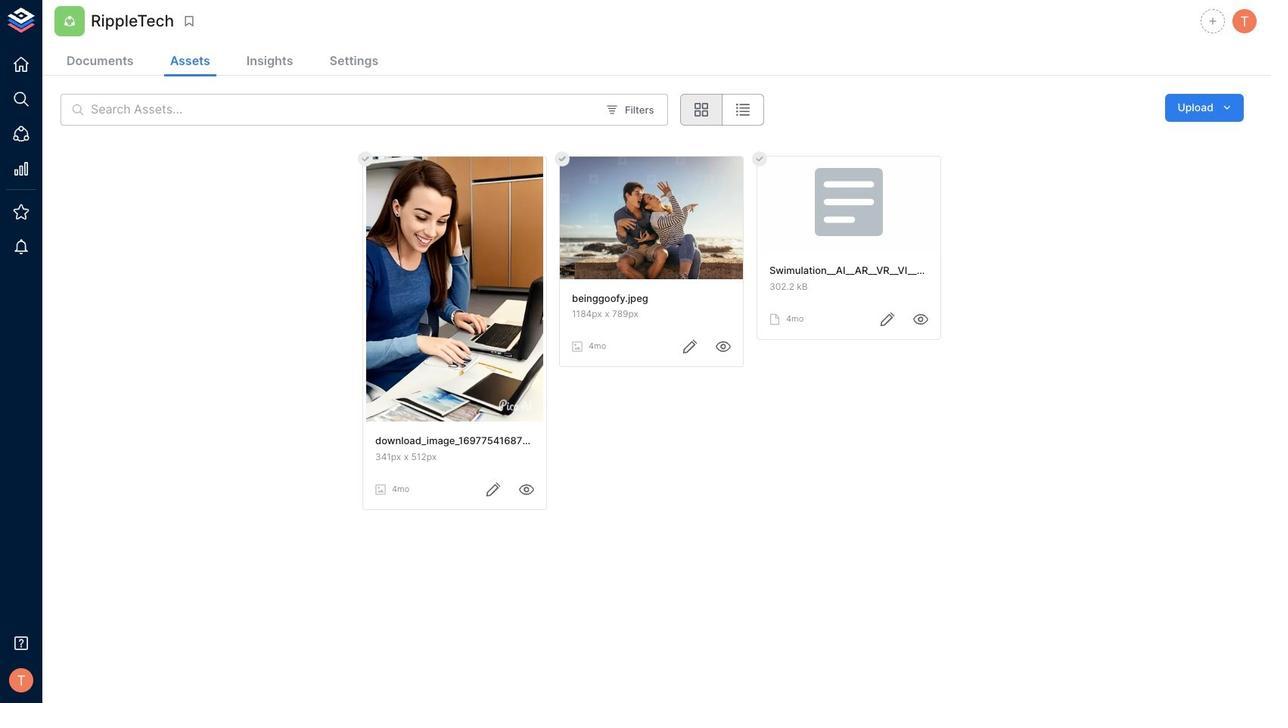 Task type: describe. For each thing, give the bounding box(es) containing it.
Search Assets... text field
[[91, 94, 597, 126]]



Task type: vqa. For each thing, say whether or not it's contained in the screenshot.
Search Assets... text field
yes



Task type: locate. For each thing, give the bounding box(es) containing it.
group
[[681, 94, 765, 126]]

bookmark image
[[182, 14, 196, 28]]



